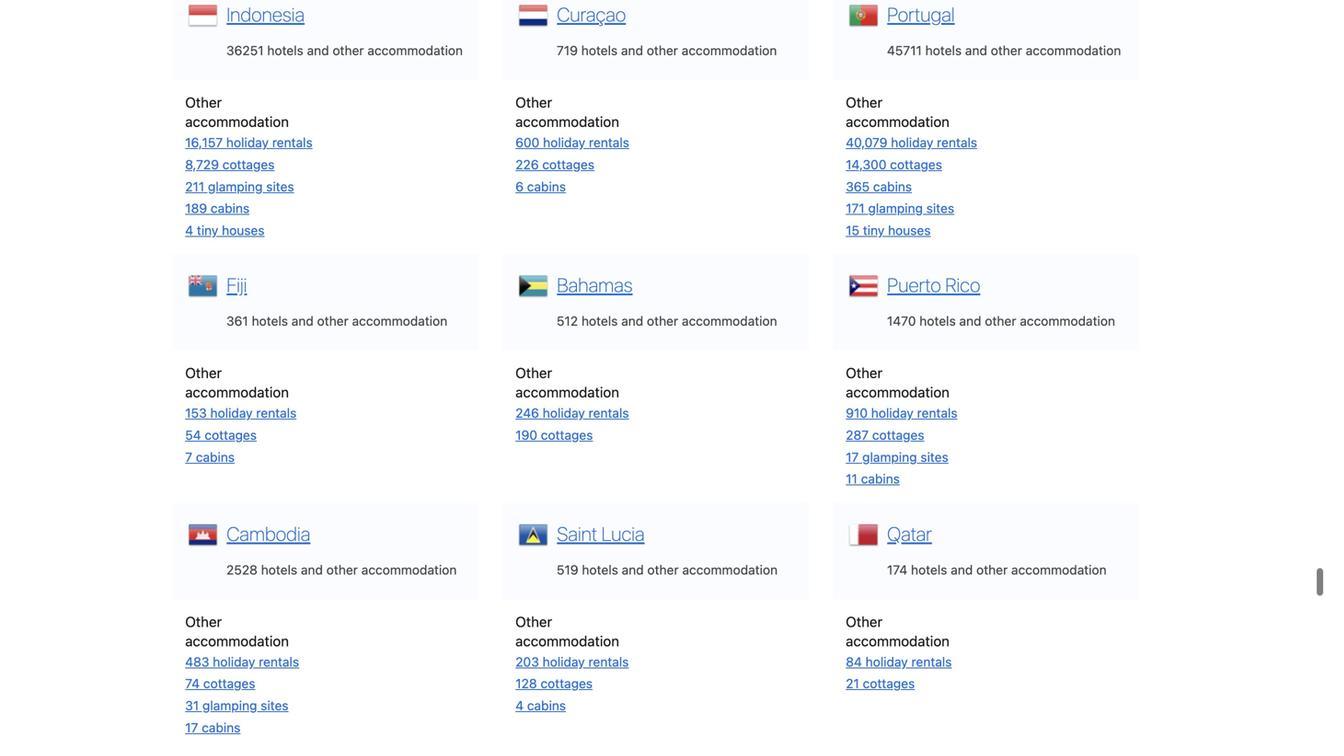 Task type: vqa. For each thing, say whether or not it's contained in the screenshot.


Task type: locate. For each thing, give the bounding box(es) containing it.
719
[[557, 43, 578, 58]]

holiday up 128 cottages link on the left bottom
[[543, 654, 585, 669]]

40,079
[[846, 135, 888, 150]]

rentals up 128 cottages link on the left bottom
[[588, 654, 629, 669]]

cottages inside other accommodation 203 holiday rentals 128 cottages 4 cabins
[[541, 676, 593, 691]]

hotels right the 512
[[582, 314, 618, 329]]

bahamas link
[[552, 271, 633, 297]]

rentals for fiji
[[256, 406, 297, 421]]

glamping inside other accommodation 910 holiday rentals 287 cottages 17 glamping sites 11 cabins
[[862, 449, 917, 465]]

other up 483
[[185, 613, 222, 630]]

0 horizontal spatial 17
[[185, 720, 198, 735]]

saint lucia link
[[552, 520, 645, 545]]

other inside other accommodation 483 holiday rentals 74 cottages 31 glamping sites 17 cabins
[[185, 613, 222, 630]]

and right 36251
[[307, 43, 329, 58]]

2528 hotels and other accommodation
[[226, 562, 457, 577]]

indonesia
[[227, 3, 305, 26]]

54 cottages link
[[185, 427, 257, 443]]

cabins inside other accommodation 40,079 holiday rentals 14,300 cottages 365 cabins 171 glamping sites 15 tiny houses
[[873, 179, 912, 194]]

4 down 189
[[185, 223, 193, 238]]

45711
[[887, 43, 922, 58]]

rentals inside other accommodation 483 holiday rentals 74 cottages 31 glamping sites 17 cabins
[[259, 654, 299, 669]]

cottages for portugal
[[890, 157, 942, 172]]

153
[[185, 406, 207, 421]]

other for portugal
[[991, 43, 1022, 58]]

4 inside other accommodation 203 holiday rentals 128 cottages 4 cabins
[[516, 698, 524, 713]]

rentals inside other accommodation 246 holiday rentals 190 cottages
[[589, 406, 629, 421]]

sites inside other accommodation 483 holiday rentals 74 cottages 31 glamping sites 17 cabins
[[261, 698, 289, 713]]

1470 hotels and other accommodation
[[887, 314, 1115, 329]]

rentals inside other accommodation 600 holiday rentals 226 cottages 6 cabins
[[589, 135, 629, 150]]

74 cottages link
[[185, 676, 255, 691]]

1 horizontal spatial houses
[[888, 223, 931, 238]]

houses down 189 cabins link
[[222, 223, 265, 238]]

910 holiday rentals link
[[846, 406, 958, 421]]

houses inside other accommodation 16,157 holiday rentals 8,729 cottages 211 glamping sites 189 cabins 4 tiny houses
[[222, 223, 265, 238]]

17 down 31
[[185, 720, 198, 735]]

and down bahamas
[[621, 314, 643, 329]]

0 horizontal spatial 4
[[185, 223, 193, 238]]

other
[[185, 94, 222, 111], [516, 94, 552, 111], [846, 94, 883, 111], [185, 365, 222, 381], [516, 365, 552, 381], [846, 365, 883, 381], [185, 613, 222, 630], [516, 613, 552, 630], [846, 613, 883, 630]]

sites down 16,157 holiday rentals link
[[266, 179, 294, 194]]

1470
[[887, 314, 916, 329]]

glamping
[[208, 179, 263, 194], [868, 201, 923, 216], [862, 449, 917, 465], [202, 698, 257, 713]]

sites for cambodia
[[261, 698, 289, 713]]

other inside other accommodation 153 holiday rentals 54 cottages 7 cabins
[[185, 365, 222, 381]]

other for curaçao
[[516, 94, 552, 111]]

1 vertical spatial 4
[[516, 698, 524, 713]]

cottages for indonesia
[[222, 157, 275, 172]]

other up 153
[[185, 365, 222, 381]]

rentals up 54 cottages link
[[256, 406, 297, 421]]

holiday inside other accommodation 84 holiday rentals 21 cottages
[[866, 654, 908, 669]]

cabins up "4 tiny houses" link
[[211, 201, 249, 216]]

cabins down 14,300 cottages link
[[873, 179, 912, 194]]

rentals up 190 cottages link
[[589, 406, 629, 421]]

bahamas
[[557, 273, 633, 297]]

accommodation inside other accommodation 203 holiday rentals 128 cottages 4 cabins
[[516, 633, 619, 649]]

sites up 15 tiny houses link
[[926, 201, 954, 216]]

other inside other accommodation 84 holiday rentals 21 cottages
[[846, 613, 883, 630]]

tiny
[[197, 223, 218, 238], [863, 223, 885, 238]]

puerto rico
[[887, 273, 980, 297]]

other inside other accommodation 203 holiday rentals 128 cottages 4 cabins
[[516, 613, 552, 630]]

cottages inside other accommodation 40,079 holiday rentals 14,300 cottages 365 cabins 171 glamping sites 15 tiny houses
[[890, 157, 942, 172]]

tiny right 15
[[863, 223, 885, 238]]

6 cabins link
[[516, 179, 566, 194]]

cambodia link
[[222, 520, 310, 545]]

other inside other accommodation 246 holiday rentals 190 cottages
[[516, 365, 552, 381]]

holiday up 8,729 cottages link
[[226, 135, 269, 150]]

curaçao
[[557, 3, 626, 26]]

189 cabins link
[[185, 201, 249, 216]]

other up 40,079
[[846, 94, 883, 111]]

36251
[[226, 43, 264, 58]]

rentals inside other accommodation 910 holiday rentals 287 cottages 17 glamping sites 11 cabins
[[917, 406, 958, 421]]

rentals up 287 cottages link
[[917, 406, 958, 421]]

and down cambodia
[[301, 562, 323, 577]]

246 holiday rentals link
[[516, 406, 629, 421]]

other up 203
[[516, 613, 552, 630]]

and down lucia
[[622, 562, 644, 577]]

and right 361 at the top left of the page
[[292, 314, 314, 329]]

holiday
[[226, 135, 269, 150], [543, 135, 585, 150], [891, 135, 933, 150], [210, 406, 253, 421], [543, 406, 585, 421], [871, 406, 914, 421], [213, 654, 255, 669], [543, 654, 585, 669], [866, 654, 908, 669]]

1 horizontal spatial 4
[[516, 698, 524, 713]]

other inside other accommodation 910 holiday rentals 287 cottages 17 glamping sites 11 cabins
[[846, 365, 883, 381]]

other inside other accommodation 40,079 holiday rentals 14,300 cottages 365 cabins 171 glamping sites 15 tiny houses
[[846, 94, 883, 111]]

other for portugal
[[846, 94, 883, 111]]

84 holiday rentals link
[[846, 654, 952, 669]]

accommodation inside other accommodation 153 holiday rentals 54 cottages 7 cabins
[[185, 384, 289, 400]]

holiday inside other accommodation 40,079 holiday rentals 14,300 cottages 365 cabins 171 glamping sites 15 tiny houses
[[891, 135, 933, 150]]

2 houses from the left
[[888, 223, 931, 238]]

glamping up 15 tiny houses link
[[868, 201, 923, 216]]

cabins down 54 cottages link
[[196, 449, 235, 465]]

hotels right "174"
[[911, 562, 947, 577]]

glamping down 74 cottages link
[[202, 698, 257, 713]]

houses for indonesia
[[222, 223, 265, 238]]

cabins inside other accommodation 203 holiday rentals 128 cottages 4 cabins
[[527, 698, 566, 713]]

rentals up 8,729 cottages link
[[272, 135, 313, 150]]

rentals inside other accommodation 203 holiday rentals 128 cottages 4 cabins
[[588, 654, 629, 669]]

other for bahamas
[[516, 365, 552, 381]]

0 horizontal spatial tiny
[[197, 223, 218, 238]]

287
[[846, 427, 869, 443]]

hotels right 2528
[[261, 562, 297, 577]]

other accommodation 246 holiday rentals 190 cottages
[[516, 365, 629, 443]]

and right "174"
[[951, 562, 973, 577]]

glamping inside other accommodation 16,157 holiday rentals 8,729 cottages 211 glamping sites 189 cabins 4 tiny houses
[[208, 179, 263, 194]]

cottages down 16,157 holiday rentals link
[[222, 157, 275, 172]]

holiday up 54 cottages link
[[210, 406, 253, 421]]

1 tiny from the left
[[197, 223, 218, 238]]

holiday up 226 cottages link
[[543, 135, 585, 150]]

curaçao link
[[552, 1, 626, 26]]

17 inside other accommodation 910 holiday rentals 287 cottages 17 glamping sites 11 cabins
[[846, 449, 859, 465]]

1 houses from the left
[[222, 223, 265, 238]]

128
[[516, 676, 537, 691]]

and down curaçao
[[621, 43, 643, 58]]

other inside other accommodation 600 holiday rentals 226 cottages 6 cabins
[[516, 94, 552, 111]]

other
[[333, 43, 364, 58], [647, 43, 678, 58], [991, 43, 1022, 58], [317, 314, 349, 329], [647, 314, 678, 329], [985, 314, 1016, 329], [326, 562, 358, 577], [647, 562, 679, 577], [976, 562, 1008, 577]]

holiday for indonesia
[[226, 135, 269, 150]]

holiday up 74 cottages link
[[213, 654, 255, 669]]

cottages up '31 glamping sites' link
[[203, 676, 255, 691]]

rentals up 21 cottages link
[[912, 654, 952, 669]]

other for puerto rico
[[846, 365, 883, 381]]

cottages down 203 holiday rentals 'link'
[[541, 676, 593, 691]]

4 cabins link
[[516, 698, 566, 713]]

cottages
[[222, 157, 275, 172], [542, 157, 594, 172], [890, 157, 942, 172], [205, 427, 257, 443], [541, 427, 593, 443], [872, 427, 924, 443], [203, 676, 255, 691], [541, 676, 593, 691], [863, 676, 915, 691]]

tiny inside other accommodation 16,157 holiday rentals 8,729 cottages 211 glamping sites 189 cabins 4 tiny houses
[[197, 223, 218, 238]]

cottages down "40,079 holiday rentals" "link" at the top right of the page
[[890, 157, 942, 172]]

and for qatar
[[951, 562, 973, 577]]

cottages inside other accommodation 153 holiday rentals 54 cottages 7 cabins
[[205, 427, 257, 443]]

other accommodation 600 holiday rentals 226 cottages 6 cabins
[[516, 94, 629, 194]]

21
[[846, 676, 859, 691]]

cottages down 84 holiday rentals 'link'
[[863, 676, 915, 691]]

4 down 128
[[516, 698, 524, 713]]

other for qatar
[[846, 613, 883, 630]]

holiday up 14,300 cottages link
[[891, 135, 933, 150]]

holiday up 287 cottages link
[[871, 406, 914, 421]]

190
[[516, 427, 537, 443]]

1 vertical spatial 17
[[185, 720, 198, 735]]

and for portugal
[[965, 43, 987, 58]]

hotels right 45711
[[925, 43, 962, 58]]

holiday inside other accommodation 203 holiday rentals 128 cottages 4 cabins
[[543, 654, 585, 669]]

other up 16,157
[[185, 94, 222, 111]]

0 horizontal spatial houses
[[222, 223, 265, 238]]

accommodation inside other accommodation 40,079 holiday rentals 14,300 cottages 365 cabins 171 glamping sites 15 tiny houses
[[846, 113, 950, 130]]

sites
[[266, 179, 294, 194], [926, 201, 954, 216], [921, 449, 949, 465], [261, 698, 289, 713]]

cottages for qatar
[[863, 676, 915, 691]]

cottages inside other accommodation 84 holiday rentals 21 cottages
[[863, 676, 915, 691]]

cambodia
[[227, 522, 310, 545]]

hotels right 36251
[[267, 43, 303, 58]]

hotels for indonesia
[[267, 43, 303, 58]]

226 cottages link
[[516, 157, 594, 172]]

hotels for bahamas
[[582, 314, 618, 329]]

holiday for curaçao
[[543, 135, 585, 150]]

sites down 287 cottages link
[[921, 449, 949, 465]]

glamping down 287 cottages link
[[862, 449, 917, 465]]

other accommodation 483 holiday rentals 74 cottages 31 glamping sites 17 cabins
[[185, 613, 299, 735]]

sites for indonesia
[[266, 179, 294, 194]]

6
[[516, 179, 524, 194]]

holiday for puerto rico
[[871, 406, 914, 421]]

other inside other accommodation 16,157 holiday rentals 8,729 cottages 211 glamping sites 189 cabins 4 tiny houses
[[185, 94, 222, 111]]

saint lucia
[[557, 522, 645, 545]]

portugal
[[887, 3, 955, 26]]

other for cambodia
[[185, 613, 222, 630]]

holiday inside other accommodation 910 holiday rentals 287 cottages 17 glamping sites 11 cabins
[[871, 406, 914, 421]]

and
[[307, 43, 329, 58], [621, 43, 643, 58], [965, 43, 987, 58], [292, 314, 314, 329], [621, 314, 643, 329], [959, 314, 981, 329], [301, 562, 323, 577], [622, 562, 644, 577], [951, 562, 973, 577]]

rentals inside other accommodation 153 holiday rentals 54 cottages 7 cabins
[[256, 406, 297, 421]]

glamping inside other accommodation 483 holiday rentals 74 cottages 31 glamping sites 17 cabins
[[202, 698, 257, 713]]

rentals inside other accommodation 16,157 holiday rentals 8,729 cottages 211 glamping sites 189 cabins 4 tiny houses
[[272, 135, 313, 150]]

hotels right 361 at the top left of the page
[[252, 314, 288, 329]]

0 vertical spatial 4
[[185, 223, 193, 238]]

cottages for puerto rico
[[872, 427, 924, 443]]

sites inside other accommodation 910 holiday rentals 287 cottages 17 glamping sites 11 cabins
[[921, 449, 949, 465]]

cabins inside other accommodation 483 holiday rentals 74 cottages 31 glamping sites 17 cabins
[[202, 720, 241, 735]]

cottages down 246 holiday rentals link
[[541, 427, 593, 443]]

holiday inside other accommodation 153 holiday rentals 54 cottages 7 cabins
[[210, 406, 253, 421]]

holiday up 190 cottages link
[[543, 406, 585, 421]]

2 tiny from the left
[[863, 223, 885, 238]]

31 glamping sites link
[[185, 698, 289, 713]]

45711 hotels and other accommodation
[[887, 43, 1121, 58]]

other for saint lucia
[[647, 562, 679, 577]]

hotels for fiji
[[252, 314, 288, 329]]

other up 84
[[846, 613, 883, 630]]

holiday for saint lucia
[[543, 654, 585, 669]]

cottages up 17 glamping sites link
[[872, 427, 924, 443]]

glamping for cambodia
[[202, 698, 257, 713]]

cottages inside other accommodation 910 holiday rentals 287 cottages 17 glamping sites 11 cabins
[[872, 427, 924, 443]]

tiny inside other accommodation 40,079 holiday rentals 14,300 cottages 365 cabins 171 glamping sites 15 tiny houses
[[863, 223, 885, 238]]

rentals for indonesia
[[272, 135, 313, 150]]

cottages down 600 holiday rentals link
[[542, 157, 594, 172]]

sites inside other accommodation 40,079 holiday rentals 14,300 cottages 365 cabins 171 glamping sites 15 tiny houses
[[926, 201, 954, 216]]

11 cabins link
[[846, 471, 900, 486]]

hotels for cambodia
[[261, 562, 297, 577]]

other up 910
[[846, 365, 883, 381]]

cabins
[[527, 179, 566, 194], [873, 179, 912, 194], [211, 201, 249, 216], [196, 449, 235, 465], [861, 471, 900, 486], [527, 698, 566, 713], [202, 720, 241, 735]]

houses down 171 glamping sites link
[[888, 223, 931, 238]]

4
[[185, 223, 193, 238], [516, 698, 524, 713]]

and right 45711
[[965, 43, 987, 58]]

cabins down 17 glamping sites link
[[861, 471, 900, 486]]

indonesia link
[[222, 1, 305, 26]]

and for curaçao
[[621, 43, 643, 58]]

hotels for saint lucia
[[582, 562, 618, 577]]

cottages inside other accommodation 600 holiday rentals 226 cottages 6 cabins
[[542, 157, 594, 172]]

1 horizontal spatial 17
[[846, 449, 859, 465]]

cabins inside other accommodation 153 holiday rentals 54 cottages 7 cabins
[[196, 449, 235, 465]]

226
[[516, 157, 539, 172]]

17
[[846, 449, 859, 465], [185, 720, 198, 735]]

hotels
[[267, 43, 303, 58], [581, 43, 618, 58], [925, 43, 962, 58], [252, 314, 288, 329], [582, 314, 618, 329], [920, 314, 956, 329], [261, 562, 297, 577], [582, 562, 618, 577], [911, 562, 947, 577]]

rentals up 226 cottages link
[[589, 135, 629, 150]]

glamping down 8,729 cottages link
[[208, 179, 263, 194]]

other up 600
[[516, 94, 552, 111]]

1 horizontal spatial tiny
[[863, 223, 885, 238]]

hotels for portugal
[[925, 43, 962, 58]]

cottages inside other accommodation 16,157 holiday rentals 8,729 cottages 211 glamping sites 189 cabins 4 tiny houses
[[222, 157, 275, 172]]

rentals up '31 glamping sites' link
[[259, 654, 299, 669]]

hotels right 1470
[[920, 314, 956, 329]]

houses inside other accommodation 40,079 holiday rentals 14,300 cottages 365 cabins 171 glamping sites 15 tiny houses
[[888, 223, 931, 238]]

and for saint lucia
[[622, 562, 644, 577]]

512 hotels and other accommodation
[[557, 314, 777, 329]]

rentals inside other accommodation 84 holiday rentals 21 cottages
[[912, 654, 952, 669]]

accommodation inside other accommodation 483 holiday rentals 74 cottages 31 glamping sites 17 cabins
[[185, 633, 289, 649]]

rentals inside other accommodation 40,079 holiday rentals 14,300 cottages 365 cabins 171 glamping sites 15 tiny houses
[[937, 135, 977, 150]]

hotels for qatar
[[911, 562, 947, 577]]

rentals for puerto rico
[[917, 406, 958, 421]]

910
[[846, 406, 868, 421]]

14,300
[[846, 157, 887, 172]]

glamping inside other accommodation 40,079 holiday rentals 14,300 cottages 365 cabins 171 glamping sites 15 tiny houses
[[868, 201, 923, 216]]

17 up 11
[[846, 449, 859, 465]]

rentals up 14,300 cottages link
[[937, 135, 977, 150]]

cabins down 128 cottages link on the left bottom
[[527, 698, 566, 713]]

holiday up 21 cottages link
[[866, 654, 908, 669]]

rentals for saint lucia
[[588, 654, 629, 669]]

saint
[[557, 522, 597, 545]]

hotels right 519
[[582, 562, 618, 577]]

holiday inside other accommodation 600 holiday rentals 226 cottages 6 cabins
[[543, 135, 585, 150]]

portugal link
[[883, 1, 955, 26]]

287 cottages link
[[846, 427, 924, 443]]

cottages inside other accommodation 246 holiday rentals 190 cottages
[[541, 427, 593, 443]]

cottages for fiji
[[205, 427, 257, 443]]

190 cottages link
[[516, 427, 593, 443]]

cottages down 153 holiday rentals 'link'
[[205, 427, 257, 443]]

other up 246
[[516, 365, 552, 381]]

189
[[185, 201, 207, 216]]

cabins down 226 cottages link
[[527, 179, 566, 194]]

and down rico
[[959, 314, 981, 329]]

sites inside other accommodation 16,157 holiday rentals 8,729 cottages 211 glamping sites 189 cabins 4 tiny houses
[[266, 179, 294, 194]]

719 hotels and other accommodation
[[557, 43, 777, 58]]

holiday inside other accommodation 246 holiday rentals 190 cottages
[[543, 406, 585, 421]]

tiny down 189 cabins link
[[197, 223, 218, 238]]

cabins down '31 glamping sites' link
[[202, 720, 241, 735]]

accommodation
[[368, 43, 463, 58], [682, 43, 777, 58], [1026, 43, 1121, 58], [185, 113, 289, 130], [516, 113, 619, 130], [846, 113, 950, 130], [352, 314, 447, 329], [682, 314, 777, 329], [1020, 314, 1115, 329], [185, 384, 289, 400], [516, 384, 619, 400], [846, 384, 950, 400], [361, 562, 457, 577], [682, 562, 778, 577], [1011, 562, 1107, 577], [185, 633, 289, 649], [516, 633, 619, 649], [846, 633, 950, 649]]

hotels right 719
[[581, 43, 618, 58]]

holiday inside other accommodation 16,157 holiday rentals 8,729 cottages 211 glamping sites 189 cabins 4 tiny houses
[[226, 135, 269, 150]]

sites down '483 holiday rentals' link
[[261, 698, 289, 713]]

0 vertical spatial 17
[[846, 449, 859, 465]]

cottages inside other accommodation 483 holiday rentals 74 cottages 31 glamping sites 17 cabins
[[203, 676, 255, 691]]

holiday inside other accommodation 483 holiday rentals 74 cottages 31 glamping sites 17 cabins
[[213, 654, 255, 669]]



Task type: describe. For each thing, give the bounding box(es) containing it.
cottages for curaçao
[[542, 157, 594, 172]]

483
[[185, 654, 209, 669]]

31
[[185, 698, 199, 713]]

rentals for curaçao
[[589, 135, 629, 150]]

365
[[846, 179, 870, 194]]

174 hotels and other accommodation
[[887, 562, 1107, 577]]

rentals for cambodia
[[259, 654, 299, 669]]

7
[[185, 449, 192, 465]]

puerto rico link
[[883, 271, 980, 297]]

361 hotels and other accommodation
[[226, 314, 447, 329]]

153 holiday rentals link
[[185, 406, 297, 421]]

other accommodation 153 holiday rentals 54 cottages 7 cabins
[[185, 365, 297, 465]]

qatar link
[[883, 520, 932, 545]]

hotels for curaçao
[[581, 43, 618, 58]]

rentals for portugal
[[937, 135, 977, 150]]

483 holiday rentals link
[[185, 654, 299, 669]]

16,157
[[185, 135, 223, 150]]

other for cambodia
[[326, 562, 358, 577]]

cabins inside other accommodation 16,157 holiday rentals 8,729 cottages 211 glamping sites 189 cabins 4 tiny houses
[[211, 201, 249, 216]]

and for fiji
[[292, 314, 314, 329]]

203
[[516, 654, 539, 669]]

rentals for bahamas
[[589, 406, 629, 421]]

cabins inside other accommodation 600 holiday rentals 226 cottages 6 cabins
[[527, 179, 566, 194]]

512
[[557, 314, 578, 329]]

and for bahamas
[[621, 314, 643, 329]]

cabins inside other accommodation 910 holiday rentals 287 cottages 17 glamping sites 11 cabins
[[861, 471, 900, 486]]

other accommodation 84 holiday rentals 21 cottages
[[846, 613, 952, 691]]

40,079 holiday rentals link
[[846, 135, 977, 150]]

15
[[846, 223, 860, 238]]

2528
[[226, 562, 258, 577]]

17 cabins link
[[185, 720, 241, 735]]

74
[[185, 676, 200, 691]]

15 tiny houses link
[[846, 223, 931, 238]]

other for indonesia
[[333, 43, 364, 58]]

other for qatar
[[976, 562, 1008, 577]]

84
[[846, 654, 862, 669]]

cottages for bahamas
[[541, 427, 593, 443]]

glamping for puerto rico
[[862, 449, 917, 465]]

other accommodation 40,079 holiday rentals 14,300 cottages 365 cabins 171 glamping sites 15 tiny houses
[[846, 94, 977, 238]]

other accommodation 16,157 holiday rentals 8,729 cottages 211 glamping sites 189 cabins 4 tiny houses
[[185, 94, 313, 238]]

171 glamping sites link
[[846, 201, 954, 216]]

other accommodation 910 holiday rentals 287 cottages 17 glamping sites 11 cabins
[[846, 365, 958, 486]]

other for puerto rico
[[985, 314, 1016, 329]]

holiday for cambodia
[[213, 654, 255, 669]]

171
[[846, 201, 865, 216]]

17 glamping sites link
[[846, 449, 949, 465]]

and for cambodia
[[301, 562, 323, 577]]

cottages for saint lucia
[[541, 676, 593, 691]]

7 cabins link
[[185, 449, 235, 465]]

36251 hotels and other accommodation
[[226, 43, 463, 58]]

accommodation inside other accommodation 16,157 holiday rentals 8,729 cottages 211 glamping sites 189 cabins 4 tiny houses
[[185, 113, 289, 130]]

other for fiji
[[317, 314, 349, 329]]

tiny for portugal
[[863, 223, 885, 238]]

519
[[557, 562, 578, 577]]

accommodation inside other accommodation 600 holiday rentals 226 cottages 6 cabins
[[516, 113, 619, 130]]

other accommodation 203 holiday rentals 128 cottages 4 cabins
[[516, 613, 629, 713]]

holiday for bahamas
[[543, 406, 585, 421]]

128 cottages link
[[516, 676, 593, 691]]

16,157 holiday rentals link
[[185, 135, 313, 150]]

174
[[887, 562, 908, 577]]

54
[[185, 427, 201, 443]]

puerto
[[887, 273, 941, 297]]

4 tiny houses link
[[185, 223, 265, 238]]

lucia
[[602, 522, 645, 545]]

246
[[516, 406, 539, 421]]

qatar
[[887, 522, 932, 545]]

tiny for indonesia
[[197, 223, 218, 238]]

hotels for puerto rico
[[920, 314, 956, 329]]

and for puerto rico
[[959, 314, 981, 329]]

600
[[516, 135, 540, 150]]

holiday for qatar
[[866, 654, 908, 669]]

14,300 cottages link
[[846, 157, 942, 172]]

fiji link
[[222, 271, 247, 297]]

cottages for cambodia
[[203, 676, 255, 691]]

houses for portugal
[[888, 223, 931, 238]]

sites for puerto rico
[[921, 449, 949, 465]]

211
[[185, 179, 204, 194]]

rico
[[945, 273, 980, 297]]

600 holiday rentals link
[[516, 135, 629, 150]]

4 inside other accommodation 16,157 holiday rentals 8,729 cottages 211 glamping sites 189 cabins 4 tiny houses
[[185, 223, 193, 238]]

other for saint lucia
[[516, 613, 552, 630]]

other for indonesia
[[185, 94, 222, 111]]

361
[[226, 314, 248, 329]]

211 glamping sites link
[[185, 179, 294, 194]]

365 cabins link
[[846, 179, 912, 194]]

accommodation inside other accommodation 246 holiday rentals 190 cottages
[[516, 384, 619, 400]]

accommodation inside other accommodation 910 holiday rentals 287 cottages 17 glamping sites 11 cabins
[[846, 384, 950, 400]]

17 inside other accommodation 483 holiday rentals 74 cottages 31 glamping sites 17 cabins
[[185, 720, 198, 735]]

rentals for qatar
[[912, 654, 952, 669]]

holiday for fiji
[[210, 406, 253, 421]]

8,729
[[185, 157, 219, 172]]

519 hotels and other accommodation
[[557, 562, 778, 577]]

11
[[846, 471, 858, 486]]

other for curaçao
[[647, 43, 678, 58]]

21 cottages link
[[846, 676, 915, 691]]

and for indonesia
[[307, 43, 329, 58]]

glamping for indonesia
[[208, 179, 263, 194]]

8,729 cottages link
[[185, 157, 275, 172]]

fiji
[[227, 273, 247, 297]]

203 holiday rentals link
[[516, 654, 629, 669]]

accommodation inside other accommodation 84 holiday rentals 21 cottages
[[846, 633, 950, 649]]

other for fiji
[[185, 365, 222, 381]]

other for bahamas
[[647, 314, 678, 329]]

holiday for portugal
[[891, 135, 933, 150]]



